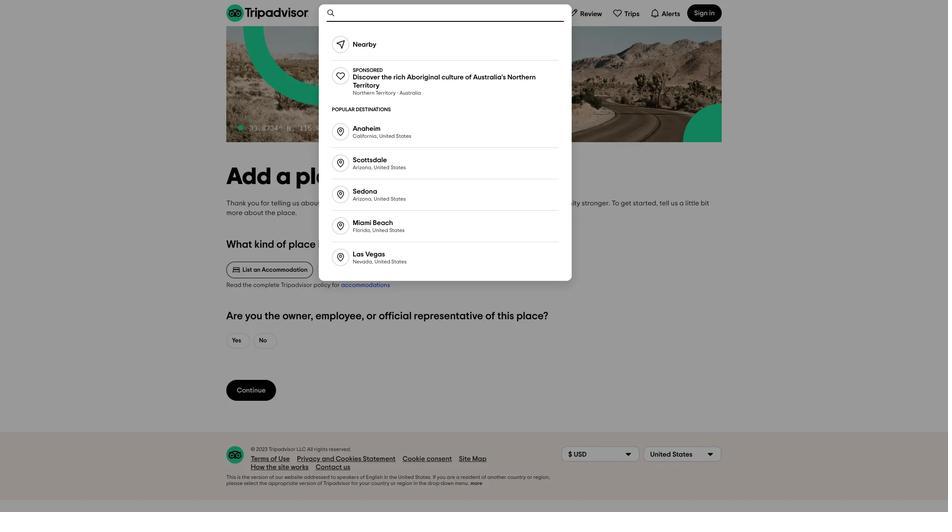 Task type: locate. For each thing, give the bounding box(es) containing it.
employee,
[[316, 311, 365, 322]]

country right "another"
[[508, 475, 526, 480]]

arizona, inside sedona arizona, united states
[[353, 196, 373, 201]]

arizona, down scottsdale
[[353, 165, 373, 170]]

or left region,
[[528, 475, 533, 480]]

of down addressed
[[318, 481, 322, 486]]

tripadvisor inside . if you are a resident of another country or region, please select the appropriate version of tripadvisor for your country or region in the drop-down menu.
[[324, 481, 351, 486]]

of right culture
[[466, 74, 472, 81]]

place up new
[[296, 166, 359, 189]]

accommodation
[[262, 267, 308, 273]]

destinations
[[356, 107, 391, 112]]

site
[[459, 456, 471, 463]]

this
[[227, 475, 236, 480]]

tripadvisor up contributions
[[393, 166, 517, 189]]

2 vertical spatial for
[[352, 481, 358, 486]]

2 horizontal spatial in
[[710, 10, 715, 17]]

states
[[396, 133, 412, 139], [391, 165, 406, 170], [391, 196, 406, 201], [390, 228, 405, 233], [392, 259, 407, 264], [673, 451, 693, 458], [415, 475, 431, 480]]

1 vertical spatial northern
[[353, 90, 375, 96]]

0 horizontal spatial about
[[244, 210, 264, 217]]

1 vertical spatial you
[[245, 311, 263, 322]]

contact
[[316, 464, 342, 471]]

sedona arizona, united states
[[353, 188, 406, 201]]

review link
[[566, 4, 606, 22]]

2 list from the left
[[333, 267, 343, 273]]

of up how the site works link on the bottom of page
[[271, 456, 277, 463]]

1 horizontal spatial country
[[508, 475, 526, 480]]

states inside scottsdale arizona, united states
[[391, 165, 406, 170]]

about down thank
[[244, 210, 264, 217]]

reserved.
[[329, 447, 352, 452]]

0 vertical spatial arizona,
[[353, 165, 373, 170]]

the inside sponsored discover the   rich aboriginal   culture of  australia's northern territory northern territory - australia
[[382, 74, 392, 81]]

0 horizontal spatial is
[[237, 475, 241, 480]]

all
[[307, 447, 313, 452]]

australia's
[[474, 74, 506, 81]]

a inside . if you are a resident of another country or region, please select the appropriate version of tripadvisor for your country or region in the drop-down menu.
[[457, 475, 460, 480]]

started,
[[633, 200, 659, 207]]

0 vertical spatial northern
[[508, 74, 536, 81]]

a left new
[[322, 200, 326, 207]]

appropriate
[[269, 481, 298, 486]]

a right are
[[457, 475, 460, 480]]

country
[[508, 475, 526, 480], [371, 481, 390, 486]]

1 vertical spatial in
[[384, 475, 388, 480]]

what kind of place is this? view our listing guidelines
[[227, 240, 434, 250]]

us
[[293, 200, 300, 207], [671, 200, 679, 207], [344, 464, 351, 471]]

more down 'resident'
[[471, 481, 483, 486]]

place inside thank you for telling us about a new place to list on tripadvisor. your contributions make our traveler community stronger. to get started, tell us a little bit more about the place.
[[342, 200, 361, 207]]

to left do
[[366, 267, 372, 273]]

how the site works link
[[251, 464, 309, 472]]

is
[[318, 240, 325, 250], [237, 475, 241, 480]]

0 vertical spatial or
[[367, 311, 377, 322]]

tripadvisor down the this is the version of our website addressed to speakers of english in the united states on the bottom left of page
[[324, 481, 351, 486]]

website
[[285, 475, 303, 480]]

1 vertical spatial about
[[244, 210, 264, 217]]

2 vertical spatial you
[[437, 475, 446, 480]]

1 horizontal spatial about
[[301, 200, 321, 207]]

1 horizontal spatial our
[[369, 242, 380, 249]]

1 horizontal spatial us
[[344, 464, 351, 471]]

scottsdale
[[353, 156, 387, 163]]

terms of use link
[[251, 455, 290, 464]]

1 vertical spatial or
[[528, 475, 533, 480]]

accommodations link
[[341, 283, 390, 289]]

addressed
[[304, 475, 330, 480]]

us up place. at the left top of the page
[[293, 200, 300, 207]]

thank you for telling us about a new place to list on tripadvisor. your contributions make our traveler community stronger. to get started, tell us a little bit more about the place.
[[227, 200, 710, 217]]

tripadvisor up use
[[269, 447, 296, 452]]

1 horizontal spatial in
[[414, 481, 418, 486]]

1 horizontal spatial is
[[318, 240, 325, 250]]

works
[[291, 464, 309, 471]]

us down privacy and cookies statement 'link'
[[344, 464, 351, 471]]

1 vertical spatial arizona,
[[353, 196, 373, 201]]

list for list an accommodation
[[243, 267, 252, 273]]

our up vegas
[[369, 242, 380, 249]]

you right if
[[437, 475, 446, 480]]

arizona, for sedona
[[353, 196, 373, 201]]

in right sign
[[710, 10, 715, 17]]

english
[[366, 475, 383, 480]]

united inside popup button
[[651, 451, 672, 458]]

© 2023 tripadvisor llc all rights reserved.
[[251, 447, 352, 452]]

1 arizona, from the top
[[353, 165, 373, 170]]

0 vertical spatial for
[[261, 200, 270, 207]]

more down thank
[[227, 210, 243, 217]]

2 vertical spatial our
[[275, 475, 284, 480]]

territory left -
[[376, 90, 396, 96]]

map
[[473, 456, 487, 463]]

or
[[367, 311, 377, 322], [528, 475, 533, 480], [391, 481, 396, 486]]

the
[[382, 74, 392, 81], [265, 210, 276, 217], [243, 283, 252, 289], [265, 311, 280, 322], [266, 464, 277, 471], [242, 475, 250, 480], [390, 475, 397, 480], [260, 481, 267, 486], [419, 481, 427, 486]]

popular
[[332, 107, 355, 112]]

view our listing guidelines link
[[353, 241, 441, 250]]

0 vertical spatial you
[[248, 200, 259, 207]]

for left "telling"
[[261, 200, 270, 207]]

the left drop-
[[419, 481, 427, 486]]

version down how
[[251, 475, 268, 480]]

0 horizontal spatial or
[[367, 311, 377, 322]]

list left an
[[243, 267, 252, 273]]

united inside anaheim california, united states
[[380, 133, 395, 139]]

1 vertical spatial for
[[332, 283, 340, 289]]

our
[[507, 200, 518, 207], [369, 242, 380, 249], [275, 475, 284, 480]]

cookie consent
[[403, 456, 452, 463]]

las
[[353, 251, 364, 258]]

2 horizontal spatial or
[[528, 475, 533, 480]]

version down addressed
[[299, 481, 317, 486]]

1 horizontal spatial version
[[299, 481, 317, 486]]

for down speakers
[[352, 481, 358, 486]]

2 vertical spatial or
[[391, 481, 396, 486]]

the left rich
[[382, 74, 392, 81]]

and
[[322, 456, 335, 463]]

version
[[251, 475, 268, 480], [299, 481, 317, 486]]

stronger.
[[582, 200, 611, 207]]

2 horizontal spatial for
[[352, 481, 358, 486]]

place.
[[277, 210, 297, 217]]

of left this
[[486, 311, 496, 322]]

1 list from the left
[[243, 267, 252, 273]]

a
[[277, 166, 291, 189], [322, 200, 326, 207], [680, 200, 684, 207], [344, 267, 348, 273], [457, 475, 460, 480]]

0 vertical spatial country
[[508, 475, 526, 480]]

list inside button
[[243, 267, 252, 273]]

tripadvisor down accommodation
[[281, 283, 313, 289]]

1 horizontal spatial list
[[333, 267, 343, 273]]

the down terms of use link
[[266, 464, 277, 471]]

us right tell
[[671, 200, 679, 207]]

about left new
[[301, 200, 321, 207]]

arizona, down 'sedona' on the top left
[[353, 196, 373, 201]]

use
[[279, 456, 290, 463]]

add
[[227, 166, 272, 189]]

0 vertical spatial territory
[[353, 82, 380, 89]]

cookie consent button
[[403, 455, 452, 464]]

of up your
[[360, 475, 365, 480]]

0 vertical spatial is
[[318, 240, 325, 250]]

0 vertical spatial more
[[227, 210, 243, 217]]

popular destinations
[[332, 107, 391, 112]]

to
[[612, 200, 620, 207]]

0 vertical spatial version
[[251, 475, 268, 480]]

arizona, inside scottsdale arizona, united states
[[353, 165, 373, 170]]

thing
[[349, 267, 365, 273]]

2023
[[256, 447, 268, 452]]

in right region at the left of the page
[[414, 481, 418, 486]]

down
[[441, 481, 454, 486]]

in inside 'sign in' link
[[710, 10, 715, 17]]

0 horizontal spatial us
[[293, 200, 300, 207]]

0 vertical spatial our
[[507, 200, 518, 207]]

sponsored
[[353, 68, 383, 73]]

our inside what kind of place is this? view our listing guidelines
[[369, 242, 380, 249]]

on
[[381, 200, 389, 207]]

an
[[254, 267, 261, 273]]

more inside thank you for telling us about a new place to list on tripadvisor. your contributions make our traveler community stronger. to get started, tell us a little bit more about the place.
[[227, 210, 243, 217]]

united
[[380, 133, 395, 139], [374, 165, 390, 170], [374, 196, 390, 201], [373, 228, 389, 233], [375, 259, 391, 264], [651, 451, 672, 458], [399, 475, 414, 480]]

0 horizontal spatial more
[[227, 210, 243, 217]]

None search field
[[320, 5, 572, 21]]

the down "telling"
[[265, 210, 276, 217]]

owner,
[[283, 311, 314, 322]]

to
[[364, 166, 388, 189], [362, 200, 369, 207], [366, 267, 372, 273], [331, 475, 336, 480]]

search image
[[327, 9, 336, 17]]

place right new
[[342, 200, 361, 207]]

or left official
[[367, 311, 377, 322]]

1 vertical spatial our
[[369, 242, 380, 249]]

speakers
[[337, 475, 359, 480]]

0 horizontal spatial in
[[384, 475, 388, 480]]

of
[[466, 74, 472, 81], [277, 240, 286, 250], [486, 311, 496, 322], [271, 456, 277, 463], [269, 475, 274, 480], [360, 475, 365, 480], [482, 475, 487, 480], [318, 481, 322, 486]]

read the complete tripadvisor policy for accommodations
[[227, 283, 390, 289]]

please
[[227, 481, 243, 486]]

to left list
[[362, 200, 369, 207]]

0 horizontal spatial list
[[243, 267, 252, 273]]

1 horizontal spatial more
[[471, 481, 483, 486]]

our up appropriate
[[275, 475, 284, 480]]

1 horizontal spatial for
[[332, 283, 340, 289]]

list left 'thing'
[[333, 267, 343, 273]]

or left region at the left of the page
[[391, 481, 396, 486]]

1 vertical spatial place
[[342, 200, 361, 207]]

is up please
[[237, 475, 241, 480]]

region,
[[534, 475, 551, 480]]

$
[[569, 451, 573, 458]]

a inside list a thing to do "button"
[[344, 267, 348, 273]]

a left 'thing'
[[344, 267, 348, 273]]

the up select
[[242, 475, 250, 480]]

1 vertical spatial is
[[237, 475, 241, 480]]

united inside las vegas nevada, united states
[[375, 259, 391, 264]]

of down how the site works link on the bottom of page
[[269, 475, 274, 480]]

0 horizontal spatial for
[[261, 200, 270, 207]]

0 horizontal spatial northern
[[353, 90, 375, 96]]

in inside . if you are a resident of another country or region, please select the appropriate version of tripadvisor for your country or region in the drop-down menu.
[[414, 481, 418, 486]]

the right select
[[260, 481, 267, 486]]

list inside "button"
[[333, 267, 343, 273]]

for right policy
[[332, 283, 340, 289]]

1 vertical spatial version
[[299, 481, 317, 486]]

you right are
[[245, 311, 263, 322]]

traveler
[[520, 200, 545, 207]]

states inside anaheim california, united states
[[396, 133, 412, 139]]

another
[[488, 475, 507, 480]]

add a place to tripadvisor image
[[227, 26, 722, 142]]

version inside . if you are a resident of another country or region, please select the appropriate version of tripadvisor for your country or region in the drop-down menu.
[[299, 481, 317, 486]]

the up region at the left of the page
[[390, 475, 397, 480]]

is left this?
[[318, 240, 325, 250]]

$ usd button
[[562, 447, 640, 462]]

listing
[[381, 242, 400, 249]]

place up accommodation
[[289, 240, 316, 250]]

2 horizontal spatial our
[[507, 200, 518, 207]]

are you the owner, employee, or official representative of this place?
[[227, 311, 549, 322]]

our right make
[[507, 200, 518, 207]]

arizona, for scottsdale
[[353, 165, 373, 170]]

1 vertical spatial territory
[[376, 90, 396, 96]]

a up "telling"
[[277, 166, 291, 189]]

in right english
[[384, 475, 388, 480]]

2 vertical spatial in
[[414, 481, 418, 486]]

2 arizona, from the top
[[353, 196, 373, 201]]

region
[[397, 481, 413, 486]]

yes
[[232, 338, 241, 344]]

northern right australia's
[[508, 74, 536, 81]]

list an accommodation button
[[227, 262, 313, 279]]

1 vertical spatial country
[[371, 481, 390, 486]]

country down english
[[371, 481, 390, 486]]

privacy and cookies statement link
[[297, 455, 396, 464]]

territory down discover
[[353, 82, 380, 89]]

northern down discover
[[353, 90, 375, 96]]

this is the version of our website addressed to speakers of english in the united states
[[227, 475, 431, 480]]

0 vertical spatial place
[[296, 166, 359, 189]]

place
[[296, 166, 359, 189], [342, 200, 361, 207], [289, 240, 316, 250]]

list an accommodation
[[243, 267, 308, 273]]

you right thank
[[248, 200, 259, 207]]

you inside thank you for telling us about a new place to list on tripadvisor. your contributions make our traveler community stronger. to get started, tell us a little bit more about the place.
[[248, 200, 259, 207]]

0 vertical spatial in
[[710, 10, 715, 17]]



Task type: describe. For each thing, give the bounding box(es) containing it.
the inside the site map how the site works
[[266, 464, 277, 471]]

nearby
[[353, 41, 377, 48]]

culture
[[442, 74, 464, 81]]

telling
[[271, 200, 291, 207]]

of up 'more' "button"
[[482, 475, 487, 480]]

united states button
[[644, 447, 722, 462]]

are
[[227, 311, 243, 322]]

list a thing to do button
[[317, 262, 386, 279]]

states inside miami beach florida, united states
[[390, 228, 405, 233]]

sign in
[[695, 10, 715, 17]]

states inside las vegas nevada, united states
[[392, 259, 407, 264]]

2 vertical spatial place
[[289, 240, 316, 250]]

discover
[[353, 74, 380, 81]]

tripadvisor image
[[227, 4, 309, 22]]

sedona
[[353, 188, 378, 195]]

. if you are a resident of another country or region, please select the appropriate version of tripadvisor for your country or region in the drop-down menu.
[[227, 475, 551, 486]]

read
[[227, 283, 242, 289]]

states inside popup button
[[673, 451, 693, 458]]

you for the
[[245, 311, 263, 322]]

your
[[360, 481, 370, 486]]

0 vertical spatial about
[[301, 200, 321, 207]]

anaheim
[[353, 125, 381, 132]]

alerts
[[662, 10, 681, 17]]

the left owner,
[[265, 311, 280, 322]]

united inside sedona arizona, united states
[[374, 196, 390, 201]]

united inside scottsdale arizona, united states
[[374, 165, 390, 170]]

you inside . if you are a resident of another country or region, please select the appropriate version of tripadvisor for your country or region in the drop-down menu.
[[437, 475, 446, 480]]

site
[[278, 464, 290, 471]]

las vegas nevada, united states
[[353, 251, 407, 264]]

terms of use
[[251, 456, 290, 463]]

rich
[[394, 74, 406, 81]]

our inside thank you for telling us about a new place to list on tripadvisor. your contributions make our traveler community stronger. to get started, tell us a little bit more about the place.
[[507, 200, 518, 207]]

select
[[244, 481, 258, 486]]

contributions
[[445, 200, 487, 207]]

list
[[370, 200, 379, 207]]

list for list a thing to do
[[333, 267, 343, 273]]

drop-
[[428, 481, 441, 486]]

the right read
[[243, 283, 252, 289]]

trips
[[625, 10, 640, 17]]

florida,
[[353, 228, 372, 233]]

0 horizontal spatial our
[[275, 475, 284, 480]]

united inside miami beach florida, united states
[[373, 228, 389, 233]]

continue button
[[227, 380, 277, 401]]

$ usd
[[569, 451, 587, 458]]

no button
[[254, 334, 277, 349]]

are
[[447, 475, 455, 480]]

this
[[498, 311, 515, 322]]

list a thing to do
[[333, 267, 381, 273]]

2 horizontal spatial us
[[671, 200, 679, 207]]

to down contact us link
[[331, 475, 336, 480]]

popular destinations list box
[[322, 22, 570, 280]]

the inside thank you for telling us about a new place to list on tripadvisor. your contributions make our traveler community stronger. to get started, tell us a little bit more about the place.
[[265, 210, 276, 217]]

more button
[[471, 481, 483, 487]]

sign
[[695, 10, 708, 17]]

1 horizontal spatial or
[[391, 481, 396, 486]]

0 horizontal spatial country
[[371, 481, 390, 486]]

menu.
[[455, 481, 470, 486]]

.
[[431, 475, 432, 480]]

terms
[[251, 456, 269, 463]]

to inside list a thing to do "button"
[[366, 267, 372, 273]]

cookies
[[336, 456, 362, 463]]

a left little
[[680, 200, 684, 207]]

community
[[546, 200, 581, 207]]

resident
[[461, 475, 481, 480]]

llc
[[297, 447, 306, 452]]

to down scottsdale
[[364, 166, 388, 189]]

miami beach florida, united states
[[353, 219, 405, 233]]

tell
[[660, 200, 670, 207]]

nearby link
[[322, 29, 570, 60]]

1 horizontal spatial northern
[[508, 74, 536, 81]]

miami
[[353, 219, 372, 226]]

if
[[433, 475, 436, 480]]

0 horizontal spatial version
[[251, 475, 268, 480]]

of right kind at the top of the page
[[277, 240, 286, 250]]

this?
[[328, 240, 349, 250]]

of inside sponsored discover the   rich aboriginal   culture of  australia's northern territory northern territory - australia
[[466, 74, 472, 81]]

for inside . if you are a resident of another country or region, please select the appropriate version of tripadvisor for your country or region in the drop-down menu.
[[352, 481, 358, 486]]

states inside sedona arizona, united states
[[391, 196, 406, 201]]

accommodations
[[341, 283, 390, 289]]

sign in link
[[688, 4, 722, 22]]

you for for
[[248, 200, 259, 207]]

little
[[686, 200, 700, 207]]

guidelines
[[402, 242, 434, 249]]

australia
[[400, 90, 421, 96]]

california,
[[353, 133, 378, 139]]

view
[[353, 242, 368, 249]]

beach
[[373, 219, 393, 226]]

bit
[[701, 200, 710, 207]]

thank
[[227, 200, 246, 207]]

your
[[429, 200, 443, 207]]

add a place to tripadvisor
[[227, 166, 517, 189]]

rights
[[314, 447, 328, 452]]

continue
[[237, 387, 266, 394]]

place?
[[517, 311, 549, 322]]

tripadvisor.
[[391, 200, 428, 207]]

to inside thank you for telling us about a new place to list on tripadvisor. your contributions make our traveler community stronger. to get started, tell us a little bit more about the place.
[[362, 200, 369, 207]]

no
[[259, 338, 267, 344]]

1 vertical spatial more
[[471, 481, 483, 486]]

what
[[227, 240, 252, 250]]

-
[[397, 90, 399, 96]]

trips link
[[610, 4, 644, 22]]

for inside thank you for telling us about a new place to list on tripadvisor. your contributions make our traveler community stronger. to get started, tell us a little bit more about the place.
[[261, 200, 270, 207]]

complete
[[253, 283, 280, 289]]

vegas
[[366, 251, 385, 258]]

official
[[379, 311, 412, 322]]

policy
[[314, 283, 331, 289]]

how
[[251, 464, 265, 471]]

privacy
[[297, 456, 321, 463]]



Task type: vqa. For each thing, say whether or not it's contained in the screenshot.
TRIPS link
yes



